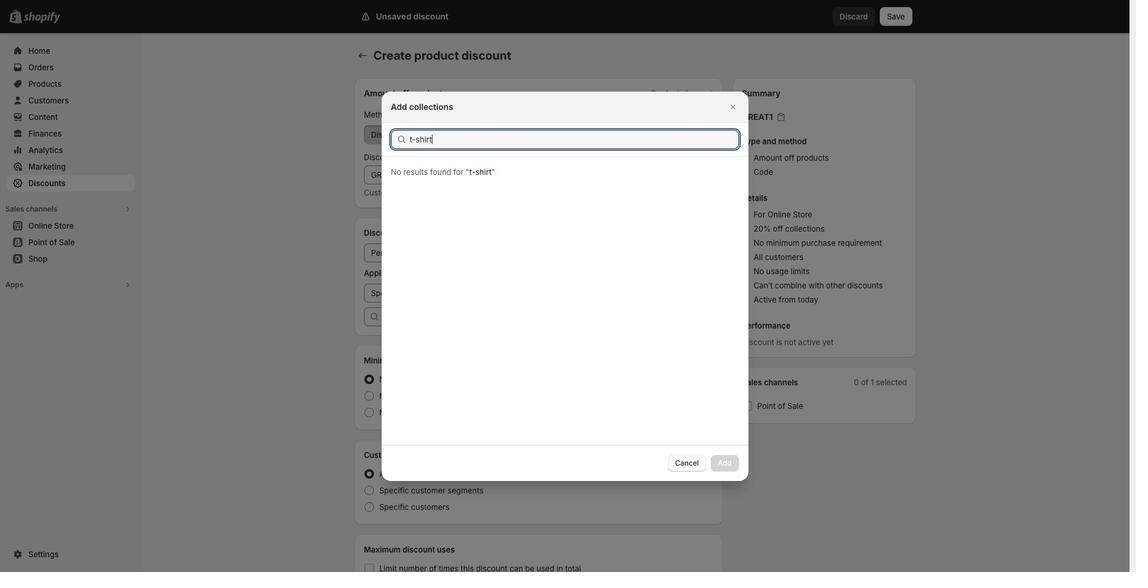 Task type: vqa. For each thing, say whether or not it's contained in the screenshot.
My Store icon
no



Task type: locate. For each thing, give the bounding box(es) containing it.
dialog
[[0, 91, 1130, 481]]

Search collections text field
[[410, 130, 739, 149]]

shopify image
[[24, 12, 60, 24]]



